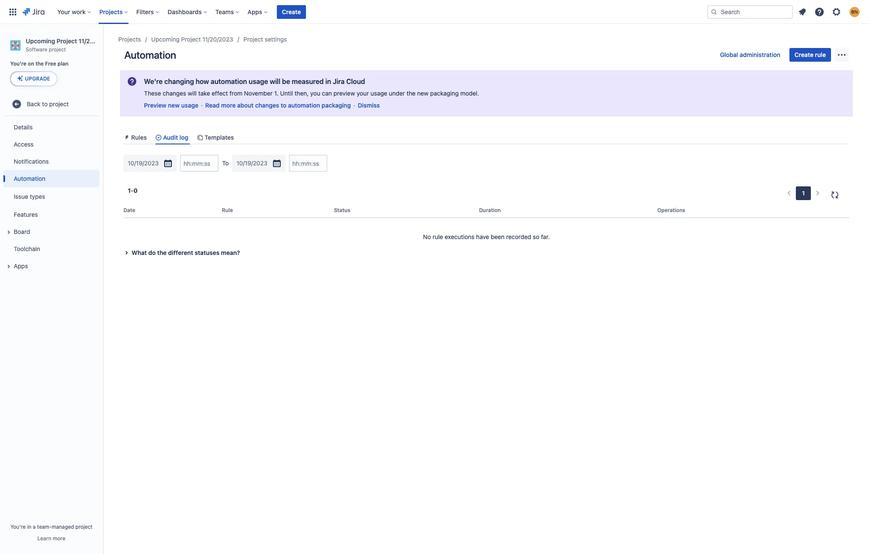 Task type: locate. For each thing, give the bounding box(es) containing it.
rule inside button
[[816, 51, 827, 58]]

projects inside popup button
[[99, 8, 123, 15]]

automation up from
[[211, 78, 247, 85]]

features link
[[3, 206, 100, 224]]

0 horizontal spatial project
[[57, 37, 77, 45]]

1 horizontal spatial in
[[326, 78, 331, 85]]

you're left a
[[10, 524, 26, 531]]

0 horizontal spatial 10/19/2023
[[128, 160, 159, 167]]

1 hh:mm:ss field from the left
[[181, 156, 218, 171]]

1 horizontal spatial changes
[[255, 102, 279, 109]]

apps right teams popup button
[[248, 8, 262, 15]]

0 horizontal spatial will
[[188, 90, 197, 97]]

0 vertical spatial you're
[[10, 61, 26, 67]]

new right preview
[[168, 102, 180, 109]]

1 horizontal spatial new
[[417, 90, 429, 97]]

the right on
[[35, 61, 44, 67]]

upgrade button
[[11, 72, 57, 86]]

read more about changes to automation packaging button
[[205, 101, 351, 110]]

no
[[423, 233, 431, 241]]

usage up dismiss
[[371, 90, 388, 97]]

jira image
[[22, 7, 45, 17], [22, 7, 45, 17]]

2 vertical spatial the
[[157, 249, 167, 257]]

back to project
[[27, 100, 69, 108]]

projects
[[99, 8, 123, 15], [118, 36, 141, 43]]

11/20/2023 for upcoming project 11/20/2023 software project
[[79, 37, 111, 45]]

recorded
[[507, 233, 532, 241]]

1 vertical spatial you're
[[10, 524, 26, 531]]

packaging inside we're changing how automation usage will be measured in jira cloud these changes will take effect from november 1. until then, you can preview your usage under the new packaging model.
[[430, 90, 459, 97]]

more
[[221, 102, 236, 109], [53, 536, 65, 542]]

rule for no
[[433, 233, 443, 241]]

project down dashboards dropdown button
[[181, 36, 201, 43]]

mean?
[[221, 249, 240, 257]]

10/19/2023 down rules
[[128, 160, 159, 167]]

group containing details
[[3, 116, 100, 278]]

more down from
[[221, 102, 236, 109]]

projects right sidebar navigation icon
[[118, 36, 141, 43]]

upcoming
[[151, 36, 180, 43], [26, 37, 55, 45]]

11/20/2023 down teams
[[203, 36, 233, 43]]

1.
[[274, 90, 279, 97]]

primary element
[[5, 0, 708, 24]]

project left settings
[[244, 36, 263, 43]]

0 horizontal spatial more
[[53, 536, 65, 542]]

tab list
[[120, 130, 854, 145]]

1 horizontal spatial usage
[[249, 78, 268, 85]]

upcoming up software
[[26, 37, 55, 45]]

global
[[721, 51, 739, 58]]

0 horizontal spatial 1
[[128, 187, 131, 194]]

project right the managed at the bottom left of the page
[[76, 524, 93, 531]]

10/19/2023 right to on the left top of page
[[237, 160, 268, 167]]

upcoming project 11/20/2023
[[151, 36, 233, 43]]

0 horizontal spatial 11/20/2023
[[79, 37, 111, 45]]

upcoming for upcoming project 11/20/2023
[[151, 36, 180, 43]]

1 horizontal spatial 11/20/2023
[[203, 36, 233, 43]]

1
[[128, 187, 131, 194], [803, 190, 806, 197]]

upcoming down filters dropdown button
[[151, 36, 180, 43]]

0 horizontal spatial to
[[42, 100, 48, 108]]

2 you're from the top
[[10, 524, 26, 531]]

· left dismiss
[[354, 102, 355, 109]]

0 horizontal spatial changes
[[163, 90, 186, 97]]

projects for projects "link" on the top of the page
[[118, 36, 141, 43]]

back
[[27, 100, 40, 108]]

you're in a team-managed project
[[10, 524, 93, 531]]

usage
[[249, 78, 268, 85], [371, 90, 388, 97], [181, 102, 199, 109]]

the right under at the left of the page
[[407, 90, 416, 97]]

1 left refresh log icon
[[803, 190, 806, 197]]

your profile and settings image
[[850, 7, 860, 17]]

rule right no
[[433, 233, 443, 241]]

1 horizontal spatial packaging
[[430, 90, 459, 97]]

· left read
[[201, 102, 203, 109]]

1 vertical spatial rule
[[433, 233, 443, 241]]

1 for 1 - 0
[[128, 187, 131, 194]]

notifications
[[14, 158, 49, 165]]

create left actions icon at the top of page
[[795, 51, 814, 58]]

read
[[205, 102, 220, 109]]

0 horizontal spatial automation
[[14, 175, 45, 182]]

back to project link
[[3, 96, 100, 113]]

project
[[49, 46, 66, 53], [49, 100, 69, 108], [76, 524, 93, 531]]

issue types link
[[3, 188, 100, 206]]

1 horizontal spatial ·
[[354, 102, 355, 109]]

hh:mm:ss field
[[181, 156, 218, 171], [290, 156, 327, 171]]

0 horizontal spatial in
[[27, 524, 31, 531]]

the
[[35, 61, 44, 67], [407, 90, 416, 97], [157, 249, 167, 257]]

0 vertical spatial new
[[417, 90, 429, 97]]

sidebar navigation image
[[94, 34, 112, 51]]

2 horizontal spatial the
[[407, 90, 416, 97]]

preview
[[144, 102, 167, 109]]

0 horizontal spatial upcoming
[[26, 37, 55, 45]]

1 horizontal spatial rule
[[816, 51, 827, 58]]

do
[[148, 249, 156, 257]]

you're left on
[[10, 61, 26, 67]]

0 vertical spatial the
[[35, 61, 44, 67]]

changes down november
[[255, 102, 279, 109]]

1 you're from the top
[[10, 61, 26, 67]]

details
[[14, 123, 33, 131]]

what
[[132, 249, 147, 257]]

0 vertical spatial packaging
[[430, 90, 459, 97]]

date
[[124, 207, 135, 214]]

1 horizontal spatial more
[[221, 102, 236, 109]]

the inside dropdown button
[[157, 249, 167, 257]]

banner
[[0, 0, 871, 24]]

automation
[[124, 49, 176, 61], [14, 175, 45, 182]]

project up plan in the left top of the page
[[57, 37, 77, 45]]

apps inside dropdown button
[[248, 8, 262, 15]]

teams
[[216, 8, 234, 15]]

changes
[[163, 90, 186, 97], [255, 102, 279, 109]]

11/20/2023 inside the upcoming project 11/20/2023 software project
[[79, 37, 111, 45]]

0 vertical spatial create
[[282, 8, 301, 15]]

more inside button
[[53, 536, 65, 542]]

these
[[144, 90, 161, 97]]

create inside button
[[282, 8, 301, 15]]

be
[[282, 78, 290, 85]]

0 vertical spatial projects
[[99, 8, 123, 15]]

1 left the 0 on the left
[[128, 187, 131, 194]]

audit log
[[163, 134, 188, 141]]

then,
[[295, 90, 309, 97]]

will
[[270, 78, 281, 85], [188, 90, 197, 97]]

1 horizontal spatial upcoming
[[151, 36, 180, 43]]

0 vertical spatial apps
[[248, 8, 262, 15]]

11/20/2023
[[203, 36, 233, 43], [79, 37, 111, 45]]

1 horizontal spatial 10/19/2023
[[237, 160, 268, 167]]

1 horizontal spatial to
[[281, 102, 287, 109]]

will left take at the top of page
[[188, 90, 197, 97]]

automation down notifications
[[14, 175, 45, 182]]

0 horizontal spatial automation
[[211, 78, 247, 85]]

from
[[230, 90, 243, 97]]

dashboards button
[[165, 5, 210, 19]]

on
[[28, 61, 34, 67]]

0 horizontal spatial create
[[282, 8, 301, 15]]

we're changing how automation usage will be measured in jira cloud these changes will take effect from november 1. until then, you can preview your usage under the new packaging model.
[[144, 78, 479, 97]]

more down the managed at the bottom left of the page
[[53, 536, 65, 542]]

1 vertical spatial the
[[407, 90, 416, 97]]

0 vertical spatial rule
[[816, 51, 827, 58]]

1 vertical spatial automation
[[14, 175, 45, 182]]

templates
[[205, 134, 234, 141]]

access link
[[3, 136, 100, 153]]

1 vertical spatial new
[[168, 102, 180, 109]]

0 horizontal spatial rule
[[433, 233, 443, 241]]

0 horizontal spatial new
[[168, 102, 180, 109]]

group
[[3, 116, 100, 278]]

0 horizontal spatial usage
[[181, 102, 199, 109]]

1 vertical spatial project
[[49, 100, 69, 108]]

apps
[[248, 8, 262, 15], [14, 262, 28, 270]]

dismiss button
[[358, 101, 380, 110]]

11/20/2023 down the work
[[79, 37, 111, 45]]

0 vertical spatial project
[[49, 46, 66, 53]]

you're for you're in a team-managed project
[[10, 524, 26, 531]]

create inside button
[[795, 51, 814, 58]]

expand image
[[121, 248, 132, 258]]

automation
[[211, 78, 247, 85], [288, 102, 320, 109]]

1 horizontal spatial hh:mm:ss field
[[290, 156, 327, 171]]

1 vertical spatial create
[[795, 51, 814, 58]]

2 vertical spatial usage
[[181, 102, 199, 109]]

actions image
[[837, 50, 848, 60]]

project up plan in the left top of the page
[[49, 46, 66, 53]]

packaging
[[430, 90, 459, 97], [322, 102, 351, 109]]

access
[[14, 141, 34, 148]]

automation down then,
[[288, 102, 320, 109]]

to
[[42, 100, 48, 108], [281, 102, 287, 109]]

your
[[57, 8, 70, 15]]

0 horizontal spatial packaging
[[322, 102, 351, 109]]

automation down projects "link" on the top of the page
[[124, 49, 176, 61]]

to down until
[[281, 102, 287, 109]]

None text field
[[128, 159, 129, 168], [237, 159, 238, 168], [128, 159, 129, 168], [237, 159, 238, 168]]

1 vertical spatial will
[[188, 90, 197, 97]]

projects link
[[118, 34, 141, 45]]

0 horizontal spatial hh:mm:ss field
[[181, 156, 218, 171]]

1 vertical spatial changes
[[255, 102, 279, 109]]

been
[[491, 233, 505, 241]]

preview new usage button
[[144, 101, 199, 110]]

dismiss
[[358, 102, 380, 109]]

your work button
[[55, 5, 94, 19]]

work
[[72, 8, 86, 15]]

1 vertical spatial automation
[[288, 102, 320, 109]]

the right do
[[157, 249, 167, 257]]

0 vertical spatial more
[[221, 102, 236, 109]]

packaging left model.
[[430, 90, 459, 97]]

0 horizontal spatial apps
[[14, 262, 28, 270]]

1 horizontal spatial create
[[795, 51, 814, 58]]

projects right the work
[[99, 8, 123, 15]]

in left a
[[27, 524, 31, 531]]

packaging down "preview"
[[322, 102, 351, 109]]

1 horizontal spatial the
[[157, 249, 167, 257]]

usage up november
[[249, 78, 268, 85]]

0 vertical spatial automation
[[211, 78, 247, 85]]

0 vertical spatial will
[[270, 78, 281, 85]]

0 vertical spatial automation
[[124, 49, 176, 61]]

2 horizontal spatial project
[[244, 36, 263, 43]]

banner containing your work
[[0, 0, 871, 24]]

you're
[[10, 61, 26, 67], [10, 524, 26, 531]]

1 vertical spatial packaging
[[322, 102, 351, 109]]

changes up the preview new usage button
[[163, 90, 186, 97]]

projects for projects popup button
[[99, 8, 123, 15]]

1 horizontal spatial apps
[[248, 8, 262, 15]]

1 vertical spatial projects
[[118, 36, 141, 43]]

project for upcoming project 11/20/2023 software project
[[57, 37, 77, 45]]

0 vertical spatial changes
[[163, 90, 186, 97]]

rule left actions icon at the top of page
[[816, 51, 827, 58]]

will left be
[[270, 78, 281, 85]]

project for upcoming project 11/20/2023
[[181, 36, 201, 43]]

create
[[282, 8, 301, 15], [795, 51, 814, 58]]

new right under at the left of the page
[[417, 90, 429, 97]]

search image
[[711, 8, 718, 15]]

statuses
[[195, 249, 220, 257]]

create for create rule
[[795, 51, 814, 58]]

1 vertical spatial usage
[[371, 90, 388, 97]]

1 vertical spatial apps
[[14, 262, 28, 270]]

1 vertical spatial more
[[53, 536, 65, 542]]

1 horizontal spatial project
[[181, 36, 201, 43]]

0 horizontal spatial ·
[[201, 102, 203, 109]]

project up details link
[[49, 100, 69, 108]]

project inside the upcoming project 11/20/2023 software project
[[57, 37, 77, 45]]

0 horizontal spatial the
[[35, 61, 44, 67]]

usage down take at the top of page
[[181, 102, 199, 109]]

0 vertical spatial in
[[326, 78, 331, 85]]

pagination element
[[783, 187, 825, 200]]

create up settings
[[282, 8, 301, 15]]

new inside we're changing how automation usage will be measured in jira cloud these changes will take effect from november 1. until then, you can preview your usage under the new packaging model.
[[417, 90, 429, 97]]

you're for you're on the free plan
[[10, 61, 26, 67]]

upcoming inside the upcoming project 11/20/2023 software project
[[26, 37, 55, 45]]

your
[[357, 90, 369, 97]]

different
[[168, 249, 193, 257]]

1 inside 1 button
[[803, 190, 806, 197]]

1 for 1
[[803, 190, 806, 197]]

apps inside button
[[14, 262, 28, 270]]

tab list containing rules
[[120, 130, 854, 145]]

expand image
[[3, 262, 14, 272]]

to right the back at the left top of the page
[[42, 100, 48, 108]]

rules
[[131, 134, 147, 141]]

apps down toolchain
[[14, 262, 28, 270]]

the for you're on the free plan
[[35, 61, 44, 67]]

in left jira
[[326, 78, 331, 85]]

1 horizontal spatial 1
[[803, 190, 806, 197]]

jira
[[333, 78, 345, 85]]

1 horizontal spatial automation
[[288, 102, 320, 109]]

your work
[[57, 8, 86, 15]]

teams button
[[213, 5, 243, 19]]



Task type: describe. For each thing, give the bounding box(es) containing it.
project inside the upcoming project 11/20/2023 software project
[[49, 46, 66, 53]]

executions
[[445, 233, 475, 241]]

a
[[33, 524, 36, 531]]

1 10/19/2023 from the left
[[128, 160, 159, 167]]

upcoming project 11/20/2023 software project
[[26, 37, 111, 53]]

project settings link
[[244, 34, 287, 45]]

cloud
[[347, 78, 365, 85]]

help image
[[815, 7, 825, 17]]

create rule button
[[790, 48, 832, 62]]

1 button
[[797, 187, 812, 200]]

rule for create
[[816, 51, 827, 58]]

filters
[[136, 8, 154, 15]]

until
[[280, 90, 293, 97]]

refresh log image
[[830, 190, 841, 200]]

create button
[[277, 5, 306, 19]]

log
[[180, 134, 188, 141]]

audit
[[163, 134, 178, 141]]

issue
[[14, 193, 28, 200]]

11/20/2023 for upcoming project 11/20/2023
[[203, 36, 233, 43]]

november
[[244, 90, 273, 97]]

1 · from the left
[[201, 102, 203, 109]]

settings
[[265, 36, 287, 43]]

automation link
[[3, 170, 100, 188]]

can
[[322, 90, 332, 97]]

we're
[[144, 78, 163, 85]]

2 horizontal spatial usage
[[371, 90, 388, 97]]

upcoming project 11/20/2023 link
[[151, 34, 233, 45]]

Search field
[[708, 5, 794, 19]]

notifications image
[[798, 7, 808, 17]]

the for what do the different statuses mean?
[[157, 249, 167, 257]]

1 - 0
[[128, 187, 138, 194]]

notifications link
[[3, 153, 100, 170]]

measured
[[292, 78, 324, 85]]

audit log image
[[155, 134, 162, 141]]

operations
[[658, 207, 686, 214]]

so
[[533, 233, 540, 241]]

templates image
[[197, 134, 204, 141]]

global administration
[[721, 51, 781, 58]]

changes inside we're changing how automation usage will be measured in jira cloud these changes will take effect from november 1. until then, you can preview your usage under the new packaging model.
[[163, 90, 186, 97]]

filters button
[[134, 5, 163, 19]]

1 vertical spatial in
[[27, 524, 31, 531]]

what do the different statuses mean?
[[132, 249, 240, 257]]

create rule
[[795, 51, 827, 58]]

0
[[134, 187, 138, 194]]

project settings
[[244, 36, 287, 43]]

software
[[26, 46, 47, 53]]

administration
[[740, 51, 781, 58]]

automation inside 'group'
[[14, 175, 45, 182]]

2 10/19/2023 from the left
[[237, 160, 268, 167]]

1 horizontal spatial automation
[[124, 49, 176, 61]]

duration
[[479, 207, 501, 214]]

settings image
[[832, 7, 842, 17]]

2 · from the left
[[354, 102, 355, 109]]

0 vertical spatial usage
[[249, 78, 268, 85]]

upcoming for upcoming project 11/20/2023 software project
[[26, 37, 55, 45]]

dashboards
[[168, 8, 202, 15]]

automation inside we're changing how automation usage will be measured in jira cloud these changes will take effect from november 1. until then, you can preview your usage under the new packaging model.
[[211, 78, 247, 85]]

projects button
[[97, 5, 131, 19]]

status
[[334, 207, 351, 214]]

types
[[30, 193, 45, 200]]

preview new usage · read more about changes to automation packaging · dismiss
[[144, 102, 380, 109]]

you're on the free plan
[[10, 61, 68, 67]]

the inside we're changing how automation usage will be measured in jira cloud these changes will take effect from november 1. until then, you can preview your usage under the new packaging model.
[[407, 90, 416, 97]]

2 hh:mm:ss field from the left
[[290, 156, 327, 171]]

2 vertical spatial project
[[76, 524, 93, 531]]

features
[[14, 211, 38, 218]]

managed
[[52, 524, 74, 531]]

model.
[[461, 90, 479, 97]]

1 horizontal spatial will
[[270, 78, 281, 85]]

preview
[[334, 90, 355, 97]]

in inside we're changing how automation usage will be measured in jira cloud these changes will take effect from november 1. until then, you can preview your usage under the new packaging model.
[[326, 78, 331, 85]]

project inside the "back to project" link
[[49, 100, 69, 108]]

-
[[131, 187, 134, 194]]

rules image
[[124, 134, 130, 141]]

apps button
[[3, 258, 100, 275]]

rule
[[222, 207, 233, 214]]

changing
[[164, 78, 194, 85]]

apps button
[[245, 5, 271, 19]]

have
[[476, 233, 490, 241]]

upgrade
[[25, 76, 50, 82]]

learn more
[[37, 536, 65, 542]]

far.
[[541, 233, 550, 241]]

how
[[196, 78, 209, 85]]

create for create
[[282, 8, 301, 15]]

toolchain link
[[3, 241, 100, 258]]

board
[[14, 228, 30, 235]]

appswitcher icon image
[[8, 7, 18, 17]]

issue types
[[14, 193, 45, 200]]

free
[[45, 61, 56, 67]]

global administration link
[[715, 48, 786, 62]]

about
[[237, 102, 254, 109]]

details link
[[3, 119, 100, 136]]

toolchain
[[14, 245, 40, 253]]

what do the different statuses mean? button
[[121, 248, 850, 258]]

to
[[222, 160, 229, 167]]

expand image
[[3, 227, 14, 238]]

you
[[311, 90, 321, 97]]



Task type: vqa. For each thing, say whether or not it's contained in the screenshot.
company-
no



